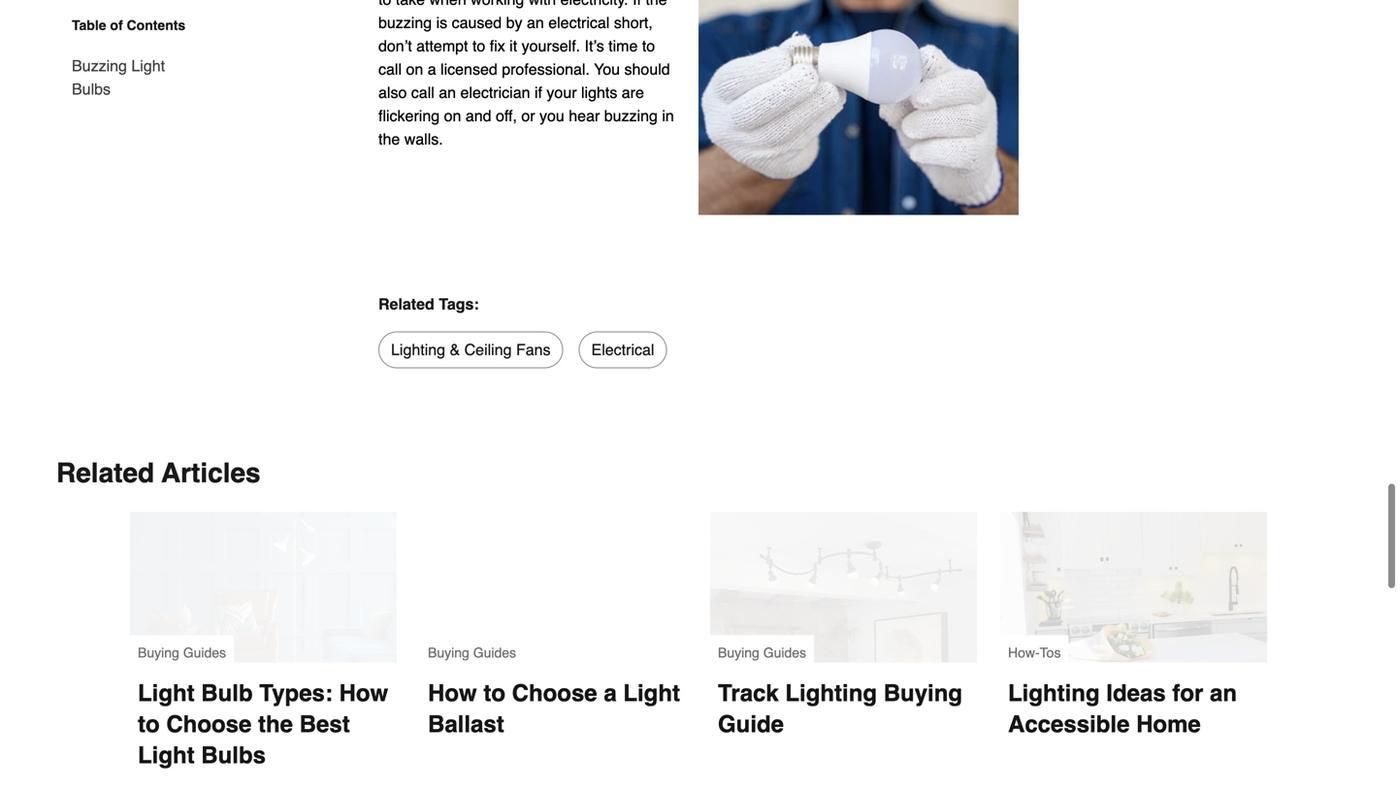 Task type: vqa. For each thing, say whether or not it's contained in the screenshot.
Light Bulb Types: How to Choose the Best Light Bulbs Buying
yes



Task type: describe. For each thing, give the bounding box(es) containing it.
ideas
[[1107, 680, 1166, 707]]

light inside "buzzing light bulbs"
[[131, 57, 165, 75]]

buzzing light bulbs
[[72, 57, 165, 98]]

a side by side image of an electronic ballast and a magnetic ballast on a white background. image
[[420, 512, 687, 663]]

home
[[1137, 711, 1201, 738]]

guide
[[718, 711, 784, 738]]

accessible
[[1008, 711, 1130, 738]]

to inside light bulb types: how to choose the best light bulbs
[[138, 711, 160, 738]]

electrical link
[[579, 332, 667, 369]]

bulb
[[201, 680, 253, 707]]

track lighting buying guide
[[718, 680, 969, 738]]

bulbs inside "buzzing light bulbs"
[[72, 80, 111, 98]]

to inside "how to choose a light ballast"
[[484, 680, 506, 707]]

fans
[[516, 341, 551, 359]]

ceiling
[[465, 341, 512, 359]]

how-
[[1008, 645, 1040, 661]]

buying guides for track
[[718, 645, 807, 661]]

ballast
[[428, 711, 504, 738]]

lighting ideas for an accessible home
[[1008, 680, 1244, 738]]

a kitchen with white cabinets with black hardware and under cabinet lighting. image
[[1001, 512, 1268, 663]]

electrical
[[592, 341, 655, 359]]

articles
[[162, 458, 261, 489]]

types:
[[259, 680, 333, 707]]

light bulb types: how to choose the best light bulbs
[[138, 680, 395, 769]]

light inside "how to choose a light ballast"
[[623, 680, 680, 707]]

guides for to
[[473, 645, 516, 661]]

lighting & ceiling fans
[[391, 341, 551, 359]]

of
[[110, 17, 123, 33]]

best
[[300, 711, 350, 738]]

&
[[450, 341, 460, 359]]

choose inside light bulb types: how to choose the best light bulbs
[[166, 711, 252, 738]]



Task type: locate. For each thing, give the bounding box(es) containing it.
buying guides up bulb
[[138, 645, 226, 661]]

1 guides from the left
[[183, 645, 226, 661]]

the
[[258, 711, 293, 738]]

0 horizontal spatial to
[[138, 711, 160, 738]]

2 guides from the left
[[473, 645, 516, 661]]

1 horizontal spatial buying guides
[[428, 645, 516, 661]]

guides up bulb
[[183, 645, 226, 661]]

1 horizontal spatial to
[[484, 680, 506, 707]]

bulbs inside light bulb types: how to choose the best light bulbs
[[201, 742, 266, 769]]

lighting for lighting ideas for an accessible home
[[1008, 680, 1100, 707]]

1 horizontal spatial guides
[[473, 645, 516, 661]]

lighting left '&'
[[391, 341, 446, 359]]

0 vertical spatial to
[[484, 680, 506, 707]]

table of contents
[[72, 17, 186, 33]]

2 horizontal spatial guides
[[764, 645, 807, 661]]

lighting & ceiling fans link
[[379, 332, 563, 369]]

buying for how to choose a light ballast
[[428, 645, 470, 661]]

bulbs down buzzing
[[72, 80, 111, 98]]

an
[[1210, 680, 1238, 707]]

table
[[72, 17, 106, 33]]

0 horizontal spatial related
[[56, 458, 154, 489]]

guides up ballast
[[473, 645, 516, 661]]

related tags:
[[379, 295, 479, 313]]

for
[[1173, 680, 1204, 707]]

a
[[604, 680, 617, 707]]

0 vertical spatial bulbs
[[72, 80, 111, 98]]

1 vertical spatial bulbs
[[201, 742, 266, 769]]

buying guides up 'track'
[[718, 645, 807, 661]]

0 horizontal spatial buying guides
[[138, 645, 226, 661]]

2 horizontal spatial buying guides
[[718, 645, 807, 661]]

how-tos
[[1008, 645, 1061, 661]]

1 horizontal spatial bulbs
[[201, 742, 266, 769]]

1 vertical spatial to
[[138, 711, 160, 738]]

3 buying guides from the left
[[718, 645, 807, 661]]

related
[[379, 295, 435, 313], [56, 458, 154, 489]]

guides for lighting
[[764, 645, 807, 661]]

1 horizontal spatial lighting
[[786, 680, 877, 707]]

choose inside "how to choose a light ballast"
[[512, 680, 598, 707]]

3 guides from the left
[[764, 645, 807, 661]]

lighting for lighting & ceiling fans
[[391, 341, 446, 359]]

buying inside track lighting buying guide
[[884, 680, 963, 707]]

buzzing light bulbs link
[[72, 43, 202, 101]]

2 how from the left
[[428, 680, 477, 707]]

buying for light bulb types: how to choose the best light bulbs
[[138, 645, 179, 661]]

buying for track lighting buying guide
[[718, 645, 760, 661]]

1 vertical spatial choose
[[166, 711, 252, 738]]

how
[[339, 680, 388, 707], [428, 680, 477, 707]]

how up best
[[339, 680, 388, 707]]

buying guides for light
[[138, 645, 226, 661]]

guides
[[183, 645, 226, 661], [473, 645, 516, 661], [764, 645, 807, 661]]

to
[[484, 680, 506, 707], [138, 711, 160, 738]]

1 buying guides from the left
[[138, 645, 226, 661]]

1 vertical spatial related
[[56, 458, 154, 489]]

a leather armchair in front of a blue wall with wainscoting and a floor lamp. image
[[130, 512, 397, 663]]

related for related tags:
[[379, 295, 435, 313]]

0 vertical spatial related
[[379, 295, 435, 313]]

choose down bulb
[[166, 711, 252, 738]]

buying guides up ballast
[[428, 645, 516, 661]]

buzzing
[[72, 57, 127, 75]]

bulbs
[[72, 80, 111, 98], [201, 742, 266, 769]]

bulbs down the
[[201, 742, 266, 769]]

buying guides for how
[[428, 645, 516, 661]]

a man wearing a blue shirt and white gloves holding an led light bulb. image
[[699, 0, 1019, 215]]

0 vertical spatial choose
[[512, 680, 598, 707]]

0 horizontal spatial how
[[339, 680, 388, 707]]

choose
[[512, 680, 598, 707], [166, 711, 252, 738]]

lighting inside track lighting buying guide
[[786, 680, 877, 707]]

1 horizontal spatial how
[[428, 680, 477, 707]]

2 horizontal spatial lighting
[[1008, 680, 1100, 707]]

contents
[[127, 17, 186, 33]]

1 horizontal spatial choose
[[512, 680, 598, 707]]

guides up 'track'
[[764, 645, 807, 661]]

0 horizontal spatial lighting
[[391, 341, 446, 359]]

lighting inside lighting ideas for an accessible home
[[1008, 680, 1100, 707]]

lighting
[[391, 341, 446, 359], [786, 680, 877, 707], [1008, 680, 1100, 707]]

related for related articles
[[56, 458, 154, 489]]

0 horizontal spatial guides
[[183, 645, 226, 661]]

tags:
[[439, 295, 479, 313]]

buying
[[138, 645, 179, 661], [428, 645, 470, 661], [718, 645, 760, 661], [884, 680, 963, 707]]

how up ballast
[[428, 680, 477, 707]]

1 how from the left
[[339, 680, 388, 707]]

how to choose a light ballast
[[428, 680, 687, 738]]

lighting right 'track'
[[786, 680, 877, 707]]

light
[[131, 57, 165, 75], [138, 680, 195, 707], [623, 680, 680, 707], [138, 742, 195, 769]]

related articles
[[56, 458, 261, 489]]

buying guides
[[138, 645, 226, 661], [428, 645, 516, 661], [718, 645, 807, 661]]

0 horizontal spatial bulbs
[[72, 80, 111, 98]]

lighting up accessible
[[1008, 680, 1100, 707]]

how inside "how to choose a light ballast"
[[428, 680, 477, 707]]

how inside light bulb types: how to choose the best light bulbs
[[339, 680, 388, 707]]

track
[[718, 680, 779, 707]]

0 horizontal spatial choose
[[166, 711, 252, 738]]

1 horizontal spatial related
[[379, 295, 435, 313]]

choose left a
[[512, 680, 598, 707]]

a black 6-light curved track lighting kit lighting a corner of a room. image
[[710, 512, 977, 663]]

guides for bulb
[[183, 645, 226, 661]]

table of contents element
[[56, 16, 202, 101]]

2 buying guides from the left
[[428, 645, 516, 661]]

tos
[[1040, 645, 1061, 661]]



